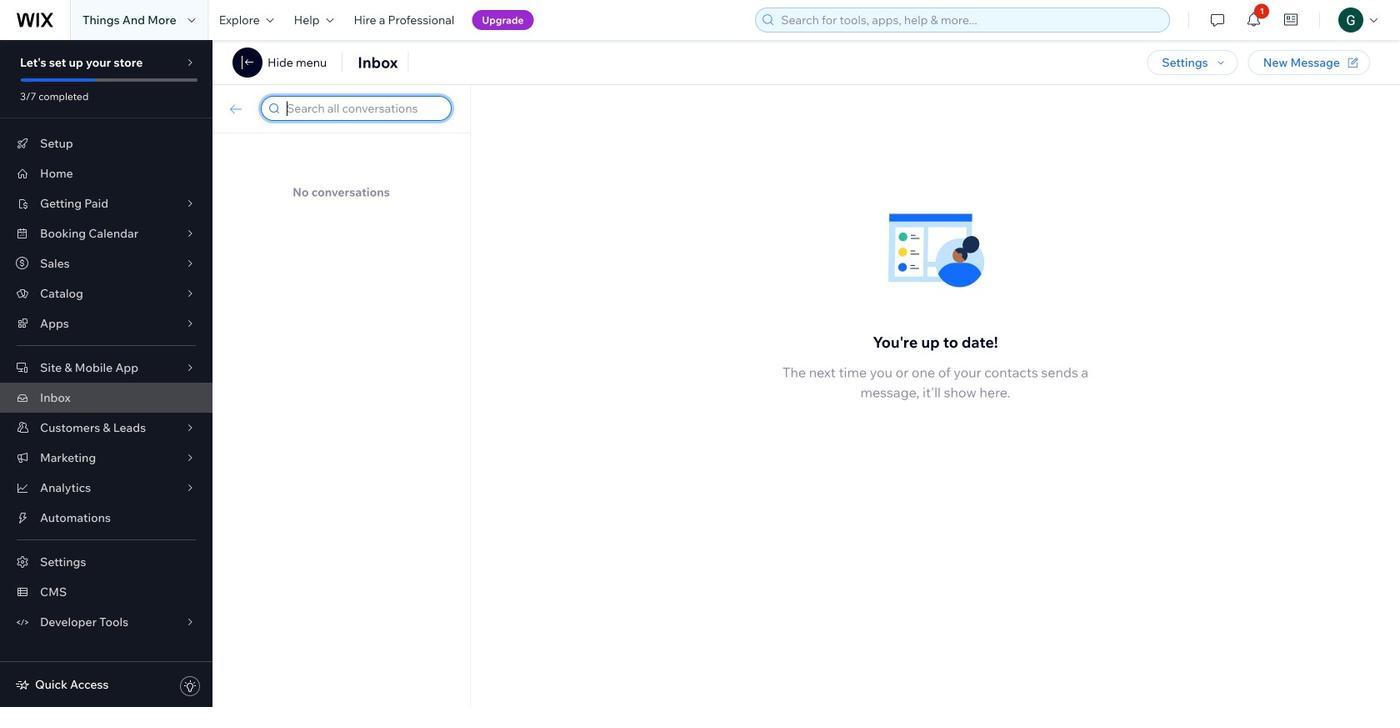 Task type: locate. For each thing, give the bounding box(es) containing it.
Search for tools, apps, help & more... field
[[776, 8, 1165, 32]]

Search all conversations field
[[282, 97, 446, 120]]



Task type: describe. For each thing, give the bounding box(es) containing it.
sidebar element
[[0, 40, 213, 707]]



Task type: vqa. For each thing, say whether or not it's contained in the screenshot.
SIDEBAR element
yes



